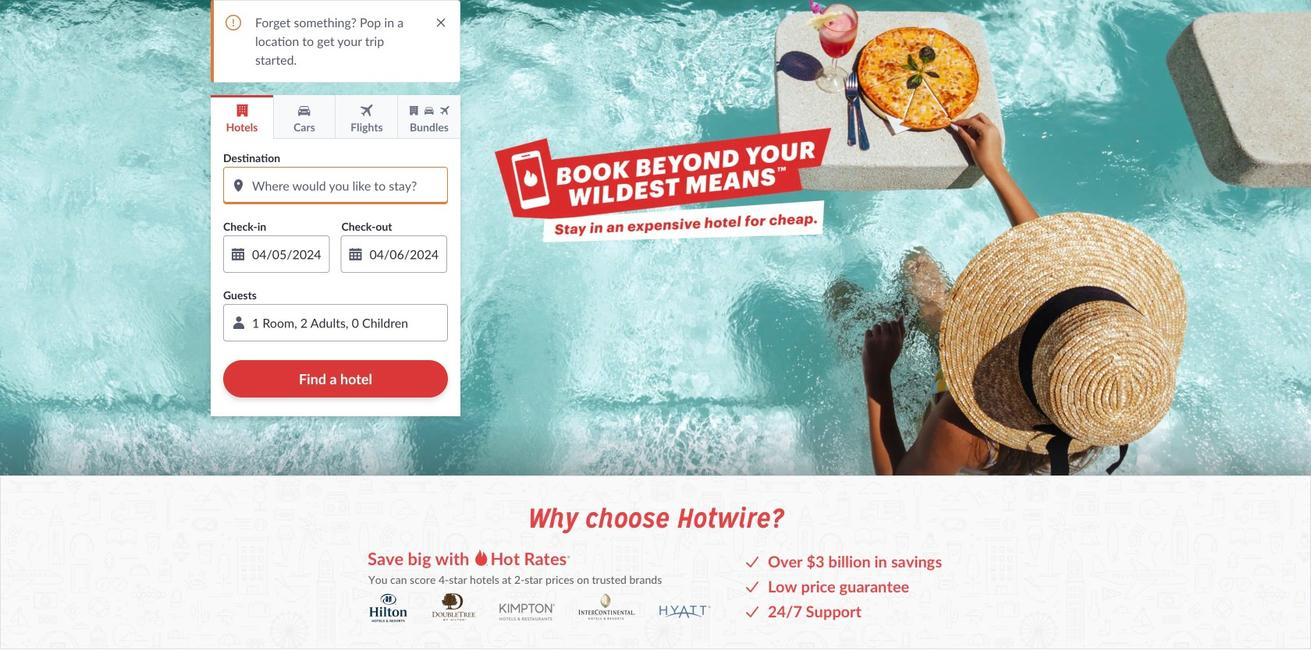 Task type: describe. For each thing, give the bounding box(es) containing it.
Check in date expanded. Choose a date from the table below. Tab into the table and use the arrow keys for navigation. text field
[[223, 236, 330, 273]]



Task type: locate. For each thing, give the bounding box(es) containing it.
alert
[[211, 0, 460, 83]]

application
[[223, 304, 448, 342]]

None text field
[[341, 236, 447, 273]]

Where would you like to stay? text field
[[223, 167, 448, 204]]



